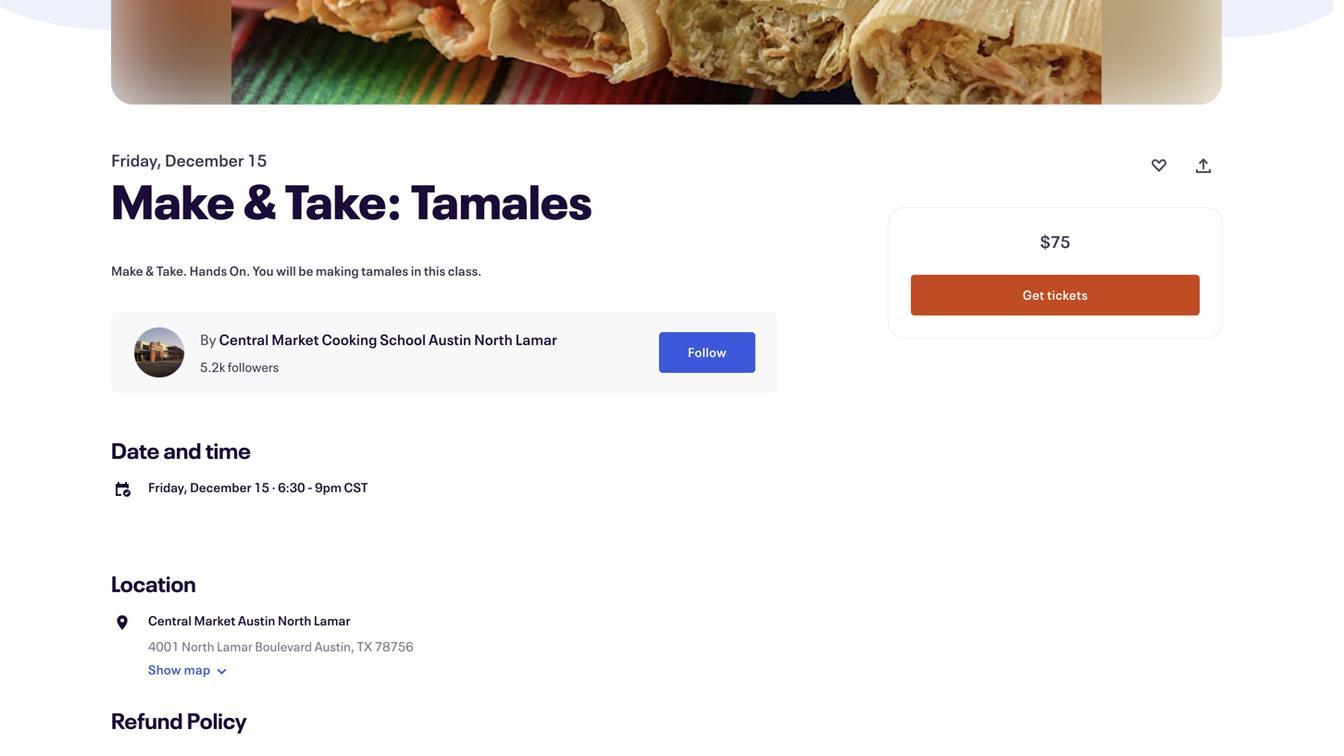 Task type: locate. For each thing, give the bounding box(es) containing it.
market up map
[[194, 613, 236, 630]]

1 vertical spatial friday,
[[148, 479, 188, 496]]

1 vertical spatial make
[[111, 263, 143, 280]]

make left 'take.'
[[111, 263, 143, 280]]

2 horizontal spatial lamar
[[515, 330, 557, 350]]

boulevard
[[255, 639, 312, 656]]

date
[[111, 436, 160, 465]]

1 vertical spatial 15
[[254, 479, 269, 496]]

cst
[[344, 479, 368, 496]]

1 make from the top
[[111, 169, 235, 232]]

4001
[[148, 639, 179, 656]]

december
[[165, 149, 244, 171], [190, 479, 252, 496]]

0 vertical spatial &
[[243, 169, 277, 232]]

austin
[[429, 330, 472, 350], [238, 613, 275, 630]]

north up boulevard
[[278, 613, 311, 630]]

2 horizontal spatial north
[[474, 330, 513, 350]]

2 vertical spatial north
[[182, 639, 214, 656]]

15
[[247, 149, 267, 171], [254, 479, 269, 496]]

1 horizontal spatial north
[[278, 613, 311, 630]]

market
[[272, 330, 319, 350], [194, 613, 236, 630]]

december inside friday, december 15 make & take: tamales
[[165, 149, 244, 171]]

& left 'take.'
[[146, 263, 154, 280]]

0 vertical spatial december
[[165, 149, 244, 171]]

1 horizontal spatial austin
[[429, 330, 472, 350]]

north
[[474, 330, 513, 350], [278, 613, 311, 630], [182, 639, 214, 656]]

0 vertical spatial north
[[474, 330, 513, 350]]

1 horizontal spatial &
[[243, 169, 277, 232]]

austin up boulevard
[[238, 613, 275, 630]]

north down class.
[[474, 330, 513, 350]]

1 vertical spatial market
[[194, 613, 236, 630]]

lamar inside by central market cooking school austin north lamar 5.2k followers
[[515, 330, 557, 350]]

north inside by central market cooking school austin north lamar 5.2k followers
[[474, 330, 513, 350]]

refund policy
[[111, 707, 247, 736]]

austin inside by central market cooking school austin north lamar 5.2k followers
[[429, 330, 472, 350]]

0 horizontal spatial north
[[182, 639, 214, 656]]

1 vertical spatial central
[[148, 613, 192, 630]]

1 horizontal spatial central
[[219, 330, 269, 350]]

friday, december 15 make & take: tamales
[[111, 149, 592, 232]]

friday, inside friday, december 15 make & take: tamales
[[111, 149, 162, 171]]

get tickets
[[1023, 287, 1088, 304]]

friday, for make
[[111, 149, 162, 171]]

0 horizontal spatial lamar
[[217, 639, 253, 656]]

follow button
[[659, 332, 756, 373]]

make up 'take.'
[[111, 169, 235, 232]]

1 vertical spatial december
[[190, 479, 252, 496]]

0 horizontal spatial central
[[148, 613, 192, 630]]

0 vertical spatial friday,
[[111, 149, 162, 171]]

lamar for lamar
[[217, 639, 253, 656]]

$75
[[1041, 231, 1071, 253]]

9pm
[[315, 479, 342, 496]]

0 horizontal spatial market
[[194, 613, 236, 630]]

&
[[243, 169, 277, 232], [146, 263, 154, 280]]

market inside central market austin north lamar 4001 north lamar boulevard austin, tx 78756
[[194, 613, 236, 630]]

central up 4001
[[148, 613, 192, 630]]

market up followers
[[272, 330, 319, 350]]

0 vertical spatial central
[[219, 330, 269, 350]]

friday,
[[111, 149, 162, 171], [148, 479, 188, 496]]

1 horizontal spatial market
[[272, 330, 319, 350]]

central up followers
[[219, 330, 269, 350]]

15 inside friday, december 15 make & take: tamales
[[247, 149, 267, 171]]

show map
[[148, 662, 211, 679]]

tx
[[357, 639, 372, 656]]

0 vertical spatial 15
[[247, 149, 267, 171]]

0 vertical spatial make
[[111, 169, 235, 232]]

0 vertical spatial lamar
[[515, 330, 557, 350]]

1 vertical spatial austin
[[238, 613, 275, 630]]

5.2k
[[200, 359, 225, 376]]

lamar
[[515, 330, 557, 350], [314, 613, 351, 630], [217, 639, 253, 656]]

austin right school
[[429, 330, 472, 350]]

tamales
[[411, 169, 592, 232]]

0 horizontal spatial austin
[[238, 613, 275, 630]]

0 vertical spatial austin
[[429, 330, 472, 350]]

central
[[219, 330, 269, 350], [148, 613, 192, 630]]

making
[[316, 263, 359, 280]]

1 horizontal spatial lamar
[[314, 613, 351, 630]]

austin inside central market austin north lamar 4001 north lamar boulevard austin, tx 78756
[[238, 613, 275, 630]]

2 vertical spatial lamar
[[217, 639, 253, 656]]

1 vertical spatial &
[[146, 263, 154, 280]]

0 vertical spatial market
[[272, 330, 319, 350]]

& up the 'you'
[[243, 169, 277, 232]]

north up map
[[182, 639, 214, 656]]

make
[[111, 169, 235, 232], [111, 263, 143, 280]]



Task type: vqa. For each thing, say whether or not it's contained in the screenshot.
Cinco De Mayo 5K -Save $2 "IMAGE"
no



Task type: describe. For each thing, give the bounding box(es) containing it.
take.
[[156, 263, 187, 280]]

austin,
[[315, 639, 355, 656]]

in
[[411, 263, 422, 280]]

show
[[148, 662, 181, 679]]

be
[[299, 263, 313, 280]]

refund
[[111, 707, 183, 736]]

organizer profile element
[[111, 312, 778, 394]]

tickets
[[1047, 287, 1088, 304]]

december for make
[[165, 149, 244, 171]]

cooking
[[322, 330, 377, 350]]

lamar for school
[[515, 330, 557, 350]]

north for lamar
[[182, 639, 214, 656]]

followers
[[228, 359, 279, 376]]

you
[[253, 263, 274, 280]]

15 for 6:30
[[254, 479, 269, 496]]

follow
[[688, 344, 727, 361]]

by
[[200, 330, 216, 350]]

this
[[424, 263, 446, 280]]

6:30
[[278, 479, 305, 496]]

tamales
[[361, 263, 409, 280]]

hands
[[190, 263, 227, 280]]

make & take. hands on. you will be making tamales in this class.
[[111, 263, 482, 280]]

78756
[[375, 639, 414, 656]]

get tickets button
[[911, 275, 1200, 316]]

december for ·
[[190, 479, 252, 496]]

& inside friday, december 15 make & take: tamales
[[243, 169, 277, 232]]

will
[[276, 263, 296, 280]]

take:
[[285, 169, 403, 232]]

friday, december 15 · 6:30 - 9pm cst
[[148, 479, 368, 496]]

·
[[272, 479, 276, 496]]

2 make from the top
[[111, 263, 143, 280]]

1 vertical spatial north
[[278, 613, 311, 630]]

date and time
[[111, 436, 251, 465]]

show map button
[[148, 657, 233, 686]]

-
[[308, 479, 313, 496]]

on.
[[229, 263, 250, 280]]

time
[[205, 436, 251, 465]]

central inside central market austin north lamar 4001 north lamar boulevard austin, tx 78756
[[148, 613, 192, 630]]

class.
[[448, 263, 482, 280]]

get
[[1023, 287, 1045, 304]]

15 for &
[[247, 149, 267, 171]]

policy
[[187, 707, 247, 736]]

friday, for ·
[[148, 479, 188, 496]]

central market austin north lamar 4001 north lamar boulevard austin, tx 78756
[[148, 613, 414, 656]]

0 horizontal spatial &
[[146, 263, 154, 280]]

school
[[380, 330, 426, 350]]

make inside friday, december 15 make & take: tamales
[[111, 169, 235, 232]]

map
[[184, 662, 211, 679]]

and
[[164, 436, 201, 465]]

market inside by central market cooking school austin north lamar 5.2k followers
[[272, 330, 319, 350]]

by central market cooking school austin north lamar 5.2k followers
[[200, 330, 557, 376]]

location
[[111, 570, 196, 599]]

1 vertical spatial lamar
[[314, 613, 351, 630]]

north for school
[[474, 330, 513, 350]]

make & take: tamales image
[[232, 0, 1102, 105]]

central inside by central market cooking school austin north lamar 5.2k followers
[[219, 330, 269, 350]]



